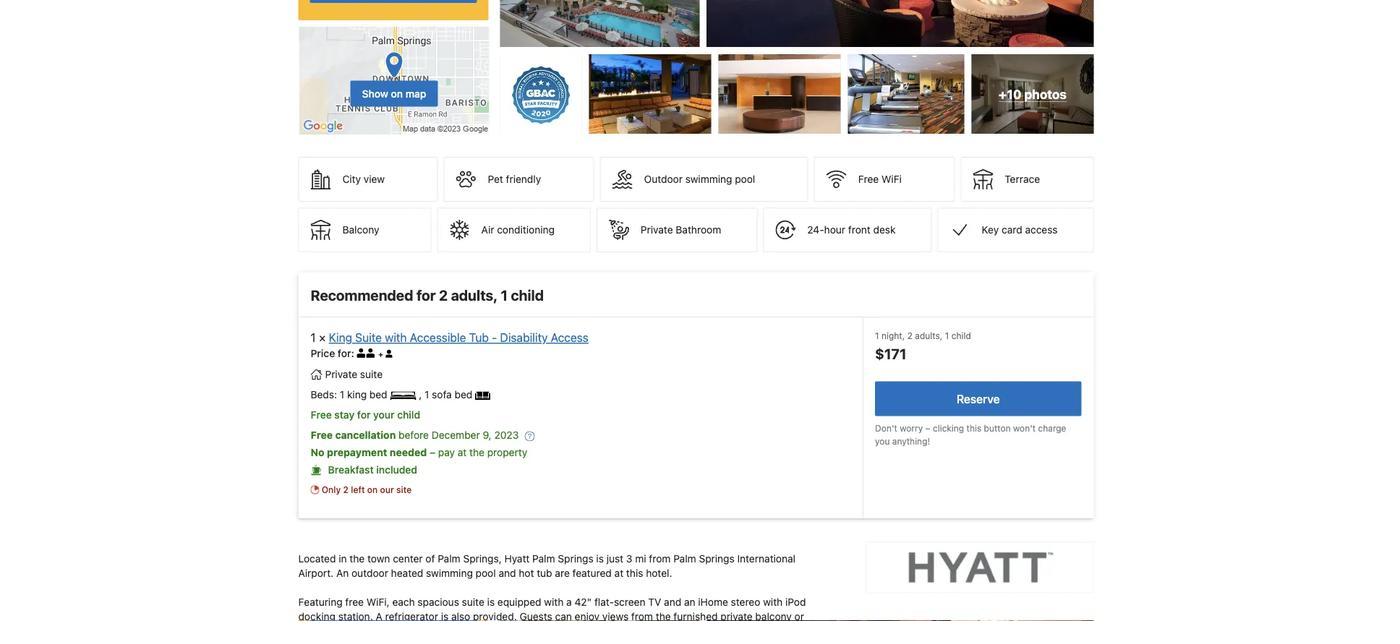 Task type: describe. For each thing, give the bounding box(es) containing it.
occupancy image
[[366, 349, 376, 358]]

42"
[[575, 597, 592, 609]]

spacious
[[418, 597, 459, 609]]

24-
[[808, 224, 825, 236]]

ihome
[[698, 597, 729, 609]]

terrace
[[1005, 173, 1041, 185]]

1 up 'disability'
[[501, 287, 508, 304]]

occupancy image
[[357, 349, 366, 358]]

1 vertical spatial the
[[350, 553, 365, 565]]

are
[[555, 568, 570, 580]]

– inside don't worry – clicking this button won't charge you anything!
[[926, 424, 931, 434]]

this inside located in the town center of palm springs, hyatt palm springs is just 3 mi from palm springs international airport. an outdoor heated swimming pool and hot tub are featured at this hotel. featuring free wifi, each spacious suite is equipped with a 42" flat-screen tv and an ihome stereo with ipod docking station. a refrigerator is also provided. guests can enjoy views from the furnished private balcony
[[627, 568, 644, 580]]

just
[[607, 553, 624, 565]]

pool inside button
[[735, 173, 756, 185]]

springs,
[[463, 553, 502, 565]]

2 palm from the left
[[533, 553, 555, 565]]

button
[[984, 424, 1011, 434]]

king
[[329, 331, 352, 345]]

flat-
[[595, 597, 614, 609]]

heated
[[391, 568, 424, 580]]

left
[[351, 485, 365, 495]]

free wifi
[[859, 173, 902, 185]]

accessible
[[410, 331, 466, 345]]

hour
[[825, 224, 846, 236]]

of
[[426, 553, 435, 565]]

free for free stay for your child
[[311, 409, 332, 421]]

1 sofa bed
[[425, 389, 473, 401]]

swimming inside button
[[686, 173, 733, 185]]

equipped
[[498, 597, 542, 609]]

city view button
[[298, 157, 438, 202]]

2 vertical spatial free
[[311, 430, 333, 441]]

show
[[362, 88, 388, 100]]

pet friendly button
[[444, 157, 594, 202]]

desk
[[874, 224, 896, 236]]

recommended
[[311, 287, 414, 304]]

at inside located in the town center of palm springs, hyatt palm springs is just 3 mi from palm springs international airport. an outdoor heated swimming pool and hot tub are featured at this hotel. featuring free wifi, each spacious suite is equipped with a 42" flat-screen tv and an ihome stereo with ipod docking station. a refrigerator is also provided. guests can enjoy views from the furnished private balcony
[[615, 568, 624, 580]]

clicking
[[933, 424, 965, 434]]

for for 2
[[417, 287, 436, 304]]

free for free wifi
[[859, 173, 879, 185]]

king suite with accessible tub - disability access link
[[329, 331, 589, 345]]

center
[[393, 553, 423, 565]]

private for private suite
[[325, 369, 358, 381]]

suite inside located in the town center of palm springs, hyatt palm springs is just 3 mi from palm springs international airport. an outdoor heated swimming pool and hot tub are featured at this hotel. featuring free wifi, each spacious suite is equipped with a 42" flat-screen tv and an ihome stereo with ipod docking station. a refrigerator is also provided. guests can enjoy views from the furnished private balcony
[[462, 597, 485, 609]]

furnished
[[674, 611, 718, 622]]

1 night, 2 adults, 1 child $171
[[876, 331, 972, 362]]

0 vertical spatial the
[[470, 447, 485, 459]]

hot
[[519, 568, 534, 580]]

map
[[406, 88, 427, 100]]

0 horizontal spatial 2
[[343, 485, 349, 495]]

child for 1 night, 2 adults, 1 child $171
[[952, 331, 972, 341]]

swimming inside located in the town center of palm springs, hyatt palm springs is just 3 mi from palm springs international airport. an outdoor heated swimming pool and hot tub are featured at this hotel. featuring free wifi, each spacious suite is equipped with a 42" flat-screen tv and an ihome stereo with ipod docking station. a refrigerator is also provided. guests can enjoy views from the furnished private balcony
[[426, 568, 473, 580]]

bed for 1 sofa bed
[[455, 389, 473, 401]]

outdoor
[[352, 568, 388, 580]]

this inside don't worry – clicking this button won't charge you anything!
[[967, 424, 982, 434]]

$171
[[876, 345, 907, 362]]

on inside section
[[391, 88, 403, 100]]

key
[[982, 224, 999, 236]]

provided.
[[473, 611, 517, 622]]

stereo
[[731, 597, 761, 609]]

no prepayment needed – pay at the property
[[311, 447, 528, 459]]

balcony button
[[298, 208, 432, 253]]

also
[[451, 611, 470, 622]]

coffee image
[[311, 464, 322, 476]]

hyatt
[[505, 553, 530, 565]]

1 palm from the left
[[438, 553, 461, 565]]

adults, for night,
[[916, 331, 943, 341]]

city view
[[343, 173, 385, 185]]

1 horizontal spatial and
[[664, 597, 682, 609]]

tv
[[649, 597, 662, 609]]

2 horizontal spatial with
[[764, 597, 783, 609]]

terrace button
[[961, 157, 1094, 202]]

free
[[345, 597, 364, 609]]

,
[[419, 389, 425, 401]]

only 2 left on our site
[[322, 485, 412, 495]]

0 horizontal spatial suite
[[360, 369, 383, 381]]

bed for 1 king bed
[[370, 389, 388, 401]]

0 vertical spatial is
[[597, 553, 604, 565]]

recommended for 2 adults,  1 child
[[311, 287, 544, 304]]

free cancellation before december 9, 2023
[[311, 430, 519, 441]]

private bathroom button
[[597, 208, 758, 253]]

2 horizontal spatial the
[[656, 611, 671, 622]]

air conditioning
[[482, 224, 555, 236]]

tub
[[469, 331, 489, 345]]

included
[[377, 464, 418, 476]]

3 palm from the left
[[674, 553, 697, 565]]

bathroom
[[676, 224, 722, 236]]

sofa
[[432, 389, 452, 401]]

breakfast
[[328, 464, 374, 476]]

2 springs from the left
[[699, 553, 735, 565]]

outdoor swimming pool button
[[600, 157, 809, 202]]

0 horizontal spatial at
[[458, 447, 467, 459]]

+
[[378, 350, 384, 359]]

0 vertical spatial from
[[649, 553, 671, 565]]

enjoy
[[575, 611, 600, 622]]



Task type: locate. For each thing, give the bounding box(es) containing it.
couch image
[[475, 392, 491, 400]]

child inside the "1 night, 2 adults, 1 child $171"
[[952, 331, 972, 341]]

docking
[[298, 611, 336, 622]]

0 vertical spatial this
[[967, 424, 982, 434]]

at
[[458, 447, 467, 459], [615, 568, 624, 580]]

1 horizontal spatial adults,
[[916, 331, 943, 341]]

1 bed from the left
[[370, 389, 388, 401]]

1 horizontal spatial with
[[544, 597, 564, 609]]

2 vertical spatial child
[[397, 409, 420, 421]]

:
[[351, 348, 354, 360]]

at right pay
[[458, 447, 467, 459]]

from down screen
[[632, 611, 653, 622]]

show on map section
[[293, 0, 495, 135]]

1 horizontal spatial on
[[391, 88, 403, 100]]

mi
[[635, 553, 647, 565]]

at down the just
[[615, 568, 624, 580]]

2023
[[495, 430, 519, 441]]

1 horizontal spatial 2
[[439, 287, 448, 304]]

2 inside the "1 night, 2 adults, 1 child $171"
[[908, 331, 913, 341]]

2 horizontal spatial for
[[417, 287, 436, 304]]

on left map
[[391, 88, 403, 100]]

2 vertical spatial the
[[656, 611, 671, 622]]

1 left king
[[340, 389, 345, 401]]

0 vertical spatial 2
[[439, 287, 448, 304]]

2 up accessible
[[439, 287, 448, 304]]

price
[[311, 348, 335, 360]]

0 horizontal spatial and
[[499, 568, 516, 580]]

view
[[364, 173, 385, 185]]

2 left left
[[343, 485, 349, 495]]

needed
[[390, 447, 427, 459]]

swimming right outdoor
[[686, 173, 733, 185]]

0 vertical spatial on
[[391, 88, 403, 100]]

more details on meals and payment options image
[[525, 432, 535, 442]]

private bathroom
[[641, 224, 722, 236]]

is up the provided.
[[487, 597, 495, 609]]

pet friendly
[[488, 173, 541, 185]]

+10 photos link
[[972, 54, 1094, 134]]

private left "bathroom"
[[641, 224, 673, 236]]

1 vertical spatial pool
[[476, 568, 496, 580]]

your
[[373, 409, 395, 421]]

adults, inside the "1 night, 2 adults, 1 child $171"
[[916, 331, 943, 341]]

free left wifi
[[859, 173, 879, 185]]

2 horizontal spatial 2
[[908, 331, 913, 341]]

refrigerator
[[385, 611, 438, 622]]

0 horizontal spatial the
[[350, 553, 365, 565]]

1 horizontal spatial –
[[926, 424, 931, 434]]

for
[[417, 287, 436, 304], [338, 348, 351, 360], [357, 409, 371, 421]]

adults, for for
[[451, 287, 498, 304]]

and down hyatt
[[499, 568, 516, 580]]

a
[[376, 611, 383, 622]]

0 vertical spatial for
[[417, 287, 436, 304]]

an
[[336, 568, 349, 580]]

reserve link
[[876, 382, 1082, 416]]

1 left sofa on the bottom left
[[425, 389, 429, 401]]

guests
[[520, 611, 553, 622]]

key card access
[[982, 224, 1058, 236]]

2 vertical spatial for
[[357, 409, 371, 421]]

0 vertical spatial private
[[641, 224, 673, 236]]

3
[[627, 553, 633, 565]]

child up 'disability'
[[511, 287, 544, 304]]

child up reserve
[[952, 331, 972, 341]]

private for private bathroom
[[641, 224, 673, 236]]

0 horizontal spatial springs
[[558, 553, 594, 565]]

with left ipod
[[764, 597, 783, 609]]

the down 9,
[[470, 447, 485, 459]]

1 vertical spatial –
[[430, 447, 436, 459]]

1 horizontal spatial bed
[[455, 389, 473, 401]]

photos
[[1025, 87, 1067, 101]]

beds:
[[311, 389, 340, 401]]

show on map button
[[298, 26, 490, 135], [351, 81, 438, 107]]

0 vertical spatial pool
[[735, 173, 756, 185]]

is left the just
[[597, 553, 604, 565]]

0 horizontal spatial with
[[385, 331, 407, 345]]

24-hour front desk
[[808, 224, 896, 236]]

this down 3
[[627, 568, 644, 580]]

swimming down of
[[426, 568, 473, 580]]

1 springs from the left
[[558, 553, 594, 565]]

the down tv
[[656, 611, 671, 622]]

– left pay
[[430, 447, 436, 459]]

don't worry – clicking this button won't charge you anything!
[[876, 424, 1067, 447]]

1 vertical spatial for
[[338, 348, 351, 360]]

24-hour front desk button
[[764, 208, 932, 253]]

palm up tub
[[533, 553, 555, 565]]

0 horizontal spatial for
[[338, 348, 351, 360]]

screen
[[614, 597, 646, 609]]

1 horizontal spatial at
[[615, 568, 624, 580]]

0 horizontal spatial adults,
[[451, 287, 498, 304]]

1
[[501, 287, 508, 304], [876, 331, 880, 341], [946, 331, 950, 341], [340, 389, 345, 401], [425, 389, 429, 401]]

-
[[492, 331, 497, 345]]

balcony
[[343, 224, 380, 236]]

featuring
[[298, 597, 343, 609]]

bed up your
[[370, 389, 388, 401]]

1 right night,
[[946, 331, 950, 341]]

bed
[[370, 389, 388, 401], [455, 389, 473, 401]]

pet
[[488, 173, 504, 185]]

1 horizontal spatial suite
[[462, 597, 485, 609]]

1 vertical spatial free
[[311, 409, 332, 421]]

1 horizontal spatial the
[[470, 447, 485, 459]]

suite down occupancy image
[[360, 369, 383, 381]]

pay
[[438, 447, 455, 459]]

palm right of
[[438, 553, 461, 565]]

hyatt image
[[909, 553, 1054, 583]]

0 vertical spatial –
[[926, 424, 931, 434]]

disability
[[500, 331, 548, 345]]

0 vertical spatial and
[[499, 568, 516, 580]]

bed left couch image
[[455, 389, 473, 401]]

1 left night,
[[876, 331, 880, 341]]

1 for 1 night, 2 adults, 1 child $171
[[876, 331, 880, 341]]

outdoor
[[644, 173, 683, 185]]

air conditioning button
[[438, 208, 591, 253]]

reserve
[[957, 392, 1001, 406]]

free wifi button
[[815, 157, 955, 202]]

private
[[721, 611, 753, 622]]

you
[[876, 437, 890, 447]]

1 for 1 sofa bed
[[425, 389, 429, 401]]

front
[[849, 224, 871, 236]]

0 horizontal spatial child
[[397, 409, 420, 421]]

1 vertical spatial suite
[[462, 597, 485, 609]]

0 horizontal spatial bed
[[370, 389, 388, 401]]

1 horizontal spatial this
[[967, 424, 982, 434]]

wifi,
[[367, 597, 390, 609]]

0 vertical spatial free
[[859, 173, 879, 185]]

1 vertical spatial on
[[367, 485, 378, 495]]

property
[[488, 447, 528, 459]]

springs up ihome
[[699, 553, 735, 565]]

1 horizontal spatial is
[[487, 597, 495, 609]]

and
[[499, 568, 516, 580], [664, 597, 682, 609]]

adults, right night,
[[916, 331, 943, 341]]

adults,
[[451, 287, 498, 304], [916, 331, 943, 341]]

0 horizontal spatial swimming
[[426, 568, 473, 580]]

access
[[551, 331, 589, 345]]

2 bed from the left
[[455, 389, 473, 401]]

views
[[603, 611, 629, 622]]

in
[[339, 553, 347, 565]]

0 vertical spatial swimming
[[686, 173, 733, 185]]

free inside button
[[859, 173, 879, 185]]

adults, up tub
[[451, 287, 498, 304]]

and left an on the bottom of page
[[664, 597, 682, 609]]

+10 photos
[[999, 87, 1067, 101]]

palm
[[438, 553, 461, 565], [533, 553, 555, 565], [674, 553, 697, 565]]

2 for night,
[[908, 331, 913, 341]]

air
[[482, 224, 495, 236]]

anything!
[[893, 437, 931, 447]]

0 vertical spatial suite
[[360, 369, 383, 381]]

for right stay
[[357, 409, 371, 421]]

for up accessible
[[417, 287, 436, 304]]

0 vertical spatial at
[[458, 447, 467, 459]]

wifi
[[882, 173, 902, 185]]

0 horizontal spatial palm
[[438, 553, 461, 565]]

won't
[[1014, 424, 1036, 434]]

0 horizontal spatial this
[[627, 568, 644, 580]]

2 vertical spatial 2
[[343, 485, 349, 495]]

our
[[380, 485, 394, 495]]

springs up are
[[558, 553, 594, 565]]

1 vertical spatial private
[[325, 369, 358, 381]]

1 vertical spatial child
[[952, 331, 972, 341]]

1 horizontal spatial springs
[[699, 553, 735, 565]]

charge
[[1039, 424, 1067, 434]]

don't
[[876, 424, 898, 434]]

card
[[1002, 224, 1023, 236]]

1 horizontal spatial child
[[511, 287, 544, 304]]

free down beds:
[[311, 409, 332, 421]]

suite
[[355, 331, 382, 345]]

free up no in the left bottom of the page
[[311, 430, 333, 441]]

1 king bed
[[340, 389, 388, 401]]

0 horizontal spatial pool
[[476, 568, 496, 580]]

1 vertical spatial this
[[627, 568, 644, 580]]

1 vertical spatial 2
[[908, 331, 913, 341]]

outdoor swimming pool
[[644, 173, 756, 185]]

is down the spacious
[[441, 611, 449, 622]]

for down king
[[338, 348, 351, 360]]

2 horizontal spatial is
[[597, 553, 604, 565]]

1 horizontal spatial pool
[[735, 173, 756, 185]]

0 vertical spatial adults,
[[451, 287, 498, 304]]

free stay for your child
[[311, 409, 420, 421]]

0 horizontal spatial is
[[441, 611, 449, 622]]

2 horizontal spatial child
[[952, 331, 972, 341]]

1 for 1 king bed
[[340, 389, 345, 401]]

free
[[859, 173, 879, 185], [311, 409, 332, 421], [311, 430, 333, 441]]

1 vertical spatial adults,
[[916, 331, 943, 341]]

0 horizontal spatial private
[[325, 369, 358, 381]]

palm up an on the bottom of page
[[674, 553, 697, 565]]

1 vertical spatial swimming
[[426, 568, 473, 580]]

1 vertical spatial from
[[632, 611, 653, 622]]

private down price for : in the left bottom of the page
[[325, 369, 358, 381]]

occupancychild image
[[386, 350, 392, 358]]

the right "in"
[[350, 553, 365, 565]]

hotel.
[[646, 568, 673, 580]]

1 horizontal spatial private
[[641, 224, 673, 236]]

access
[[1026, 224, 1058, 236]]

–
[[926, 424, 931, 434], [430, 447, 436, 459]]

with left a
[[544, 597, 564, 609]]

december
[[432, 430, 480, 441]]

suite up also at the bottom
[[462, 597, 485, 609]]

located in the town center of palm springs, hyatt palm springs is just 3 mi from palm springs international airport. an outdoor heated swimming pool and hot tub are featured at this hotel. featuring free wifi, each spacious suite is equipped with a 42" flat-screen tv and an ihome stereo with ipod docking station. a refrigerator is also provided. guests can enjoy views from the furnished private balcony
[[298, 553, 809, 622]]

2 horizontal spatial palm
[[674, 553, 697, 565]]

1 horizontal spatial palm
[[533, 553, 555, 565]]

private suite
[[325, 369, 383, 381]]

international
[[738, 553, 796, 565]]

pool inside located in the town center of palm springs, hyatt palm springs is just 3 mi from palm springs international airport. an outdoor heated swimming pool and hot tub are featured at this hotel. featuring free wifi, each spacious suite is equipped with a 42" flat-screen tv and an ihome stereo with ipod docking station. a refrigerator is also provided. guests can enjoy views from the furnished private balcony
[[476, 568, 496, 580]]

this left button
[[967, 424, 982, 434]]

on left our
[[367, 485, 378, 495]]

2 right night,
[[908, 331, 913, 341]]

2 vertical spatial is
[[441, 611, 449, 622]]

1 vertical spatial is
[[487, 597, 495, 609]]

night,
[[882, 331, 905, 341]]

1 vertical spatial and
[[664, 597, 682, 609]]

cancellation
[[335, 430, 396, 441]]

1 horizontal spatial swimming
[[686, 173, 733, 185]]

this
[[967, 424, 982, 434], [627, 568, 644, 580]]

with up occupancychild icon
[[385, 331, 407, 345]]

can
[[555, 611, 572, 622]]

0 vertical spatial child
[[511, 287, 544, 304]]

city
[[343, 173, 361, 185]]

site
[[397, 485, 412, 495]]

tub
[[537, 568, 553, 580]]

child for recommended for 2 adults,  1 child
[[511, 287, 544, 304]]

1 horizontal spatial for
[[357, 409, 371, 421]]

0 horizontal spatial –
[[430, 447, 436, 459]]

for for :
[[338, 348, 351, 360]]

0 horizontal spatial on
[[367, 485, 378, 495]]

child up before
[[397, 409, 420, 421]]

private inside button
[[641, 224, 673, 236]]

from up hotel.
[[649, 553, 671, 565]]

a
[[567, 597, 572, 609]]

2 for for
[[439, 287, 448, 304]]

1 × king suite with accessible tub - disability access
[[311, 331, 589, 345]]

1 vertical spatial at
[[615, 568, 624, 580]]

worry
[[900, 424, 923, 434]]

– right worry
[[926, 424, 931, 434]]

breakfast included
[[328, 464, 418, 476]]

springs
[[558, 553, 594, 565], [699, 553, 735, 565]]

only
[[322, 485, 341, 495]]



Task type: vqa. For each thing, say whether or not it's contained in the screenshot.
Featuring
yes



